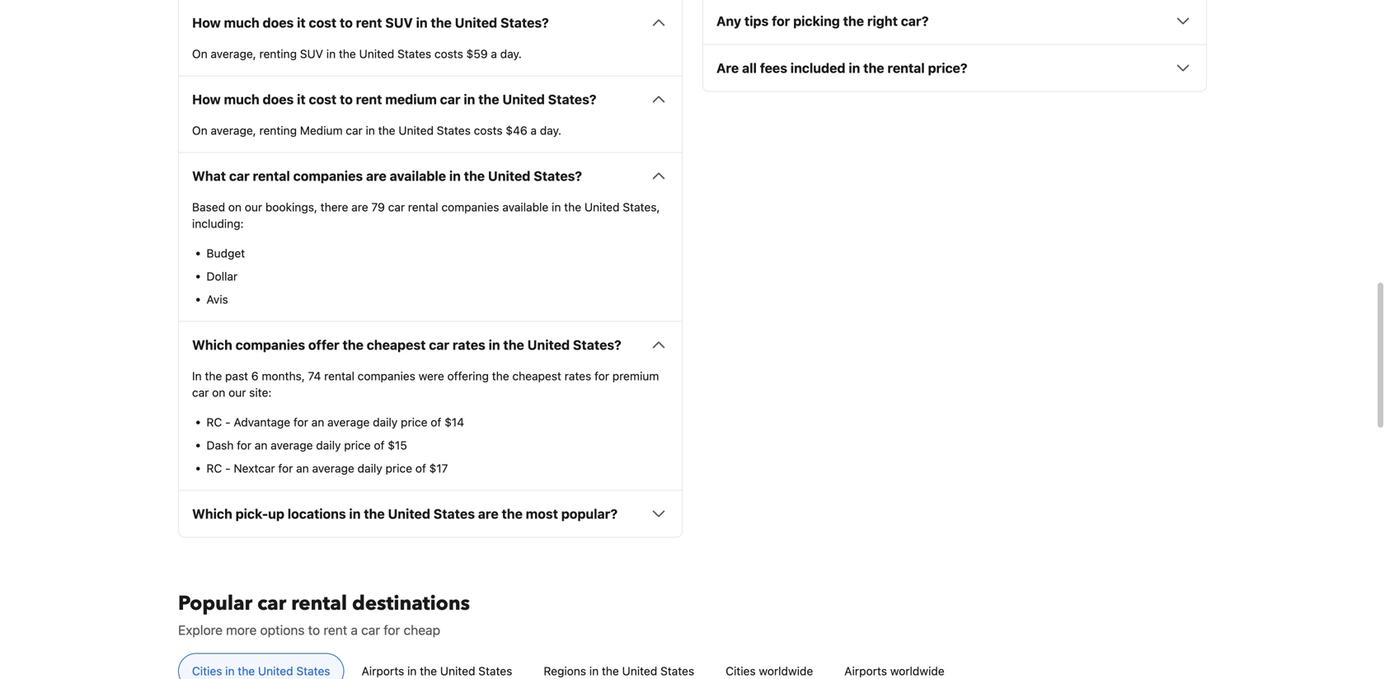 Task type: describe. For each thing, give the bounding box(es) containing it.
cities in the united states
[[192, 665, 330, 678]]

on for how much does it cost to rent suv in the united states?
[[192, 47, 208, 60]]

in the past 6 months, 74 rental companies were offering the cheapest rates for premium car on our site:
[[192, 369, 659, 399]]

states? inside how much does it cost to rent suv in the united states? dropdown button
[[501, 15, 549, 30]]

site:
[[249, 386, 272, 399]]

much for how much does it cost to rent medium car in the united states?
[[224, 91, 260, 107]]

much for how much does it cost to rent suv in the united states?
[[224, 15, 260, 30]]

to for suv
[[340, 15, 353, 30]]

rent inside popular car rental destinations explore more options to rent a car for cheap
[[324, 623, 347, 638]]

what car rental companies are available in the united states? button
[[192, 166, 669, 186]]

car?
[[901, 13, 929, 29]]

all
[[742, 60, 757, 76]]

0 horizontal spatial day.
[[500, 47, 522, 60]]

based
[[192, 200, 225, 214]]

an for nextcar
[[296, 462, 309, 475]]

which for which companies offer the cheapest car rates  in the united states?
[[192, 337, 232, 353]]

past
[[225, 369, 248, 383]]

united inside based on our bookings, there are 79 car rental companies available in the united states, including:
[[585, 200, 620, 214]]

rent for medium
[[356, 91, 382, 107]]

cities in the united states button
[[178, 654, 344, 680]]

6
[[251, 369, 259, 383]]

any tips for picking the right car?
[[717, 13, 929, 29]]

rental inside dropdown button
[[888, 60, 925, 76]]

there
[[321, 200, 348, 214]]

regions
[[544, 665, 587, 678]]

price for $14
[[401, 416, 428, 429]]

up
[[268, 506, 285, 522]]

are all fees included in the rental price?
[[717, 60, 968, 76]]

explore
[[178, 623, 223, 638]]

our inside in the past 6 months, 74 rental companies were offering the cheapest rates for premium car on our site:
[[229, 386, 246, 399]]

airports for airports worldwide
[[845, 665, 888, 678]]

rc - nextcar for an average daily price of $17
[[207, 462, 448, 475]]

- for nextcar
[[225, 462, 231, 475]]

are inside based on our bookings, there are 79 car rental companies available in the united states, including:
[[352, 200, 368, 214]]

what car rental companies are available in the united states?
[[192, 168, 582, 184]]

dash for an average daily price of $15
[[207, 439, 407, 452]]

1 horizontal spatial a
[[491, 47, 497, 60]]

airports in the united states
[[362, 665, 513, 678]]

price for $17
[[386, 462, 412, 475]]

a inside popular car rental destinations explore more options to rent a car for cheap
[[351, 623, 358, 638]]

cost for suv
[[309, 15, 337, 30]]

companies inside in the past 6 months, 74 rental companies were offering the cheapest rates for premium car on our site:
[[358, 369, 416, 383]]

are all fees included in the rental price? button
[[717, 58, 1194, 78]]

advantage
[[234, 416, 291, 429]]

1 vertical spatial daily
[[316, 439, 341, 452]]

an for advantage
[[312, 416, 324, 429]]

dollar
[[207, 270, 238, 283]]

more
[[226, 623, 257, 638]]

the inside button
[[602, 665, 619, 678]]

budget
[[207, 246, 245, 260]]

months,
[[262, 369, 305, 383]]

on inside in the past 6 months, 74 rental companies were offering the cheapest rates for premium car on our site:
[[212, 386, 225, 399]]

states? inside what car rental companies are available in the united states? dropdown button
[[534, 168, 582, 184]]

destinations
[[352, 590, 470, 618]]

does for how much does it cost to rent medium car in the united states?
[[263, 91, 294, 107]]

1 vertical spatial day.
[[540, 124, 562, 137]]

rc - advantage for an average daily price of $14
[[207, 416, 464, 429]]

how much does it cost to rent suv in the united states?
[[192, 15, 549, 30]]

states,
[[623, 200, 660, 214]]

what
[[192, 168, 226, 184]]

renting for how much does it cost to rent medium car in the united states?
[[259, 124, 297, 137]]

regions in the united states button
[[530, 654, 709, 680]]

were
[[419, 369, 444, 383]]

offer
[[308, 337, 340, 353]]

$46
[[506, 124, 528, 137]]

how for how much does it cost to rent suv in the united states?
[[192, 15, 221, 30]]

any tips for picking the right car? button
[[717, 11, 1194, 31]]

included
[[791, 60, 846, 76]]

of for $14
[[431, 416, 442, 429]]

car inside how much does it cost to rent medium car in the united states? dropdown button
[[440, 91, 461, 107]]

how much does it cost to rent medium car in the united states? button
[[192, 89, 669, 109]]

worldwide for cities worldwide
[[759, 665, 814, 678]]

any
[[717, 13, 742, 29]]

picking
[[794, 13, 840, 29]]

pick-
[[236, 506, 268, 522]]

for inside dropdown button
[[772, 13, 790, 29]]

fees
[[760, 60, 788, 76]]

bookings,
[[266, 200, 318, 214]]

offering
[[448, 369, 489, 383]]

premium
[[613, 369, 659, 383]]

2 horizontal spatial a
[[531, 124, 537, 137]]

1 horizontal spatial costs
[[474, 124, 503, 137]]

$59
[[467, 47, 488, 60]]

0 horizontal spatial costs
[[435, 47, 463, 60]]

which companies offer the cheapest car rates  in the united states?
[[192, 337, 622, 353]]

in inside based on our bookings, there are 79 car rental companies available in the united states, including:
[[552, 200, 561, 214]]

popular car rental destinations explore more options to rent a car for cheap
[[178, 590, 470, 638]]

are
[[717, 60, 739, 76]]

how much does it cost to rent suv in the united states? button
[[192, 13, 669, 32]]

airports worldwide button
[[831, 654, 959, 680]]

average, for how much does it cost to rent suv in the united states?
[[211, 47, 256, 60]]

which pick-up locations in the united states are the most popular? button
[[192, 504, 669, 524]]

for up dash for an average daily price of $15
[[294, 416, 308, 429]]

on for how much does it cost to rent medium car in the united states?
[[192, 124, 208, 137]]

rent for suv
[[356, 15, 382, 30]]

does for how much does it cost to rent suv in the united states?
[[263, 15, 294, 30]]

$15
[[388, 439, 407, 452]]

locations
[[288, 506, 346, 522]]

79
[[372, 200, 385, 214]]

cities worldwide
[[726, 665, 814, 678]]



Task type: locate. For each thing, give the bounding box(es) containing it.
it up on average, renting suv in the united states costs $59 a day. on the left top
[[297, 15, 306, 30]]

much
[[224, 15, 260, 30], [224, 91, 260, 107]]

to
[[340, 15, 353, 30], [340, 91, 353, 107], [308, 623, 320, 638]]

average for nextcar
[[312, 462, 355, 475]]

to inside how much does it cost to rent medium car in the united states? dropdown button
[[340, 91, 353, 107]]

2 on from the top
[[192, 124, 208, 137]]

- up dash
[[225, 416, 231, 429]]

$14
[[445, 416, 464, 429]]

0 vertical spatial an
[[312, 416, 324, 429]]

2 which from the top
[[192, 506, 232, 522]]

average down the advantage in the left of the page
[[271, 439, 313, 452]]

companies inside dropdown button
[[293, 168, 363, 184]]

74
[[308, 369, 321, 383]]

suv down how much does it cost to rent suv in the united states? at left top
[[300, 47, 323, 60]]

rates up offering
[[453, 337, 486, 353]]

rc for rc - nextcar for an average daily price of $17
[[207, 462, 222, 475]]

1 horizontal spatial suv
[[385, 15, 413, 30]]

based on our bookings, there are 79 car rental companies available in the united states, including:
[[192, 200, 660, 230]]

cities
[[192, 665, 222, 678], [726, 665, 756, 678]]

regions in the united states
[[544, 665, 695, 678]]

to up on average, renting suv in the united states costs $59 a day. on the left top
[[340, 15, 353, 30]]

average for advantage
[[328, 416, 370, 429]]

rental up options
[[291, 590, 347, 618]]

cheapest right offering
[[513, 369, 562, 383]]

are left '79'
[[352, 200, 368, 214]]

0 horizontal spatial of
[[374, 439, 385, 452]]

1 vertical spatial suv
[[300, 47, 323, 60]]

0 vertical spatial of
[[431, 416, 442, 429]]

it for suv
[[297, 15, 306, 30]]

2 cities from the left
[[726, 665, 756, 678]]

cost inside how much does it cost to rent suv in the united states? dropdown button
[[309, 15, 337, 30]]

airports worldwide
[[845, 665, 945, 678]]

2 vertical spatial a
[[351, 623, 358, 638]]

0 horizontal spatial suv
[[300, 47, 323, 60]]

rc up dash
[[207, 416, 222, 429]]

price?
[[928, 60, 968, 76]]

0 vertical spatial costs
[[435, 47, 463, 60]]

the inside based on our bookings, there are 79 car rental companies available in the united states, including:
[[564, 200, 582, 214]]

tab list
[[165, 654, 1221, 680]]

1 horizontal spatial of
[[416, 462, 426, 475]]

0 vertical spatial daily
[[373, 416, 398, 429]]

rent right options
[[324, 623, 347, 638]]

1 vertical spatial renting
[[259, 124, 297, 137]]

0 horizontal spatial airports
[[362, 665, 404, 678]]

1 how from the top
[[192, 15, 221, 30]]

0 horizontal spatial cities
[[192, 665, 222, 678]]

1 vertical spatial which
[[192, 506, 232, 522]]

0 vertical spatial rc
[[207, 416, 222, 429]]

costs
[[435, 47, 463, 60], [474, 124, 503, 137]]

airports in the united states button
[[348, 654, 527, 680]]

of left $15
[[374, 439, 385, 452]]

rental inside dropdown button
[[253, 168, 290, 184]]

0 horizontal spatial a
[[351, 623, 358, 638]]

-
[[225, 416, 231, 429], [225, 462, 231, 475]]

0 horizontal spatial available
[[390, 168, 446, 184]]

how much does it cost to rent medium car in the united states?
[[192, 91, 597, 107]]

1 vertical spatial on
[[192, 124, 208, 137]]

0 vertical spatial much
[[224, 15, 260, 30]]

car inside which companies offer the cheapest car rates  in the united states? dropdown button
[[429, 337, 450, 353]]

states inside button
[[661, 665, 695, 678]]

car
[[440, 91, 461, 107], [346, 124, 363, 137], [229, 168, 250, 184], [388, 200, 405, 214], [429, 337, 450, 353], [192, 386, 209, 399], [257, 590, 286, 618], [361, 623, 380, 638]]

for left premium
[[595, 369, 610, 383]]

- down dash
[[225, 462, 231, 475]]

cost up medium
[[309, 91, 337, 107]]

cheapest up were
[[367, 337, 426, 353]]

cities worldwide button
[[712, 654, 828, 680]]

it inside how much does it cost to rent suv in the united states? dropdown button
[[297, 15, 306, 30]]

cost
[[309, 15, 337, 30], [309, 91, 337, 107]]

1 horizontal spatial airports
[[845, 665, 888, 678]]

1 vertical spatial -
[[225, 462, 231, 475]]

1 horizontal spatial rates
[[565, 369, 592, 383]]

0 vertical spatial our
[[245, 200, 262, 214]]

it up medium
[[297, 91, 306, 107]]

1 renting from the top
[[259, 47, 297, 60]]

1 vertical spatial available
[[503, 200, 549, 214]]

price down $15
[[386, 462, 412, 475]]

airports for airports in the united states
[[362, 665, 404, 678]]

cheap
[[404, 623, 441, 638]]

which companies offer the cheapest car rates  in the united states? button
[[192, 335, 669, 355]]

0 horizontal spatial worldwide
[[759, 665, 814, 678]]

2 how from the top
[[192, 91, 221, 107]]

1 vertical spatial average,
[[211, 124, 256, 137]]

2 vertical spatial average
[[312, 462, 355, 475]]

1 horizontal spatial on
[[228, 200, 242, 214]]

1 vertical spatial rc
[[207, 462, 222, 475]]

states? inside which companies offer the cheapest car rates  in the united states? dropdown button
[[573, 337, 622, 353]]

1 vertical spatial it
[[297, 91, 306, 107]]

1 vertical spatial average
[[271, 439, 313, 452]]

to for medium
[[340, 91, 353, 107]]

daily for nextcar
[[358, 462, 383, 475]]

our down past
[[229, 386, 246, 399]]

rates
[[453, 337, 486, 353], [565, 369, 592, 383]]

1 vertical spatial an
[[255, 439, 268, 452]]

the
[[844, 13, 865, 29], [431, 15, 452, 30], [339, 47, 356, 60], [864, 60, 885, 76], [479, 91, 500, 107], [378, 124, 396, 137], [464, 168, 485, 184], [564, 200, 582, 214], [343, 337, 364, 353], [504, 337, 524, 353], [205, 369, 222, 383], [492, 369, 509, 383], [364, 506, 385, 522], [502, 506, 523, 522], [238, 665, 255, 678], [420, 665, 437, 678], [602, 665, 619, 678]]

price up $15
[[401, 416, 428, 429]]

0 vertical spatial price
[[401, 416, 428, 429]]

0 vertical spatial which
[[192, 337, 232, 353]]

1 worldwide from the left
[[759, 665, 814, 678]]

rent up on average, renting suv in the united states costs $59 a day. on the left top
[[356, 15, 382, 30]]

1 - from the top
[[225, 416, 231, 429]]

2 vertical spatial of
[[416, 462, 426, 475]]

1 vertical spatial rates
[[565, 369, 592, 383]]

0 horizontal spatial on
[[212, 386, 225, 399]]

average down dash for an average daily price of $15
[[312, 462, 355, 475]]

for
[[772, 13, 790, 29], [595, 369, 610, 383], [294, 416, 308, 429], [237, 439, 252, 452], [278, 462, 293, 475], [384, 623, 400, 638]]

are inside dropdown button
[[366, 168, 387, 184]]

cheapest
[[367, 337, 426, 353], [513, 369, 562, 383]]

2 vertical spatial an
[[296, 462, 309, 475]]

rental up bookings,
[[253, 168, 290, 184]]

tab list containing cities in the united states
[[165, 654, 1221, 680]]

tips
[[745, 13, 769, 29]]

an up dash for an average daily price of $15
[[312, 416, 324, 429]]

cost up on average, renting suv in the united states costs $59 a day. on the left top
[[309, 15, 337, 30]]

suv up on average, renting suv in the united states costs $59 a day. on the left top
[[385, 15, 413, 30]]

companies up there
[[293, 168, 363, 184]]

average,
[[211, 47, 256, 60], [211, 124, 256, 137]]

rates inside in the past 6 months, 74 rental companies were offering the cheapest rates for premium car on our site:
[[565, 369, 592, 383]]

of left $14
[[431, 416, 442, 429]]

1 vertical spatial price
[[344, 439, 371, 452]]

2 - from the top
[[225, 462, 231, 475]]

0 vertical spatial does
[[263, 15, 294, 30]]

to up medium
[[340, 91, 353, 107]]

0 vertical spatial day.
[[500, 47, 522, 60]]

popular
[[178, 590, 252, 618]]

2 much from the top
[[224, 91, 260, 107]]

1 cost from the top
[[309, 15, 337, 30]]

costs left $59
[[435, 47, 463, 60]]

0 vertical spatial suv
[[385, 15, 413, 30]]

car inside in the past 6 months, 74 rental companies were offering the cheapest rates for premium car on our site:
[[192, 386, 209, 399]]

cost inside how much does it cost to rent medium car in the united states? dropdown button
[[309, 91, 337, 107]]

are
[[366, 168, 387, 184], [352, 200, 368, 214], [478, 506, 499, 522]]

for inside in the past 6 months, 74 rental companies were offering the cheapest rates for premium car on our site:
[[595, 369, 610, 383]]

0 vertical spatial rent
[[356, 15, 382, 30]]

companies down what car rental companies are available in the united states? dropdown button
[[442, 200, 500, 214]]

options
[[260, 623, 305, 638]]

average, for how much does it cost to rent medium car in the united states?
[[211, 124, 256, 137]]

medium
[[300, 124, 343, 137]]

much inside dropdown button
[[224, 91, 260, 107]]

to inside popular car rental destinations explore more options to rent a car for cheap
[[308, 623, 320, 638]]

on down past
[[212, 386, 225, 399]]

nextcar
[[234, 462, 275, 475]]

dash
[[207, 439, 234, 452]]

0 vertical spatial on
[[228, 200, 242, 214]]

for right nextcar
[[278, 462, 293, 475]]

2 rc from the top
[[207, 462, 222, 475]]

renting for how much does it cost to rent suv in the united states?
[[259, 47, 297, 60]]

2 vertical spatial daily
[[358, 462, 383, 475]]

an
[[312, 416, 324, 429], [255, 439, 268, 452], [296, 462, 309, 475]]

daily for advantage
[[373, 416, 398, 429]]

0 vertical spatial on
[[192, 47, 208, 60]]

daily up which pick-up locations in the united states are the most popular?
[[358, 462, 383, 475]]

on average, renting suv in the united states costs $59 a day.
[[192, 47, 522, 60]]

united
[[455, 15, 498, 30], [359, 47, 394, 60], [503, 91, 545, 107], [399, 124, 434, 137], [488, 168, 531, 184], [585, 200, 620, 214], [528, 337, 570, 353], [388, 506, 431, 522], [258, 665, 293, 678], [440, 665, 476, 678], [622, 665, 658, 678]]

companies down the 'which companies offer the cheapest car rates  in the united states?'
[[358, 369, 416, 383]]

on
[[228, 200, 242, 214], [212, 386, 225, 399]]

cities inside button
[[726, 665, 756, 678]]

rental down what car rental companies are available in the united states? dropdown button
[[408, 200, 439, 214]]

0 horizontal spatial rates
[[453, 337, 486, 353]]

available
[[390, 168, 446, 184], [503, 200, 549, 214]]

0 vertical spatial it
[[297, 15, 306, 30]]

day. right $59
[[500, 47, 522, 60]]

1 vertical spatial much
[[224, 91, 260, 107]]

avis
[[207, 293, 228, 306]]

on inside based on our bookings, there are 79 car rental companies available in the united states, including:
[[228, 200, 242, 214]]

cities for cities worldwide
[[726, 665, 756, 678]]

1 horizontal spatial available
[[503, 200, 549, 214]]

rates left premium
[[565, 369, 592, 383]]

a right $59
[[491, 47, 497, 60]]

medium
[[385, 91, 437, 107]]

1 vertical spatial cost
[[309, 91, 337, 107]]

2 worldwide from the left
[[891, 665, 945, 678]]

worldwide inside button
[[891, 665, 945, 678]]

including:
[[192, 217, 244, 230]]

1 vertical spatial to
[[340, 91, 353, 107]]

companies
[[293, 168, 363, 184], [442, 200, 500, 214], [236, 337, 305, 353], [358, 369, 416, 383]]

on up including:
[[228, 200, 242, 214]]

companies inside dropdown button
[[236, 337, 305, 353]]

which left the pick- at the bottom of page
[[192, 506, 232, 522]]

day. right $46
[[540, 124, 562, 137]]

in
[[416, 15, 428, 30], [327, 47, 336, 60], [849, 60, 861, 76], [464, 91, 475, 107], [366, 124, 375, 137], [449, 168, 461, 184], [552, 200, 561, 214], [489, 337, 500, 353], [349, 506, 361, 522], [225, 665, 235, 678], [408, 665, 417, 678], [590, 665, 599, 678]]

1 vertical spatial cheapest
[[513, 369, 562, 383]]

costs left $46
[[474, 124, 503, 137]]

cities inside button
[[192, 665, 222, 678]]

does inside dropdown button
[[263, 15, 294, 30]]

daily up $15
[[373, 416, 398, 429]]

1 horizontal spatial cities
[[726, 665, 756, 678]]

for right dash
[[237, 439, 252, 452]]

our inside based on our bookings, there are 79 car rental companies available in the united states, including:
[[245, 200, 262, 214]]

much inside dropdown button
[[224, 15, 260, 30]]

0 vertical spatial cheapest
[[367, 337, 426, 353]]

daily
[[373, 416, 398, 429], [316, 439, 341, 452], [358, 462, 383, 475]]

- for advantage
[[225, 416, 231, 429]]

available inside based on our bookings, there are 79 car rental companies available in the united states, including:
[[503, 200, 549, 214]]

1 vertical spatial rent
[[356, 91, 382, 107]]

a right $46
[[531, 124, 537, 137]]

car inside based on our bookings, there are 79 car rental companies available in the united states, including:
[[388, 200, 405, 214]]

does inside dropdown button
[[263, 91, 294, 107]]

right
[[868, 13, 898, 29]]

a down destinations
[[351, 623, 358, 638]]

0 vertical spatial average
[[328, 416, 370, 429]]

how
[[192, 15, 221, 30], [192, 91, 221, 107]]

2 does from the top
[[263, 91, 294, 107]]

1 vertical spatial costs
[[474, 124, 503, 137]]

2 horizontal spatial an
[[312, 416, 324, 429]]

1 vertical spatial our
[[229, 386, 246, 399]]

which for which pick-up locations in the united states are the most popular?
[[192, 506, 232, 522]]

1 horizontal spatial day.
[[540, 124, 562, 137]]

1 average, from the top
[[211, 47, 256, 60]]

are up '79'
[[366, 168, 387, 184]]

0 horizontal spatial an
[[255, 439, 268, 452]]

1 it from the top
[[297, 15, 306, 30]]

it for medium
[[297, 91, 306, 107]]

1 horizontal spatial worldwide
[[891, 665, 945, 678]]

available up based on our bookings, there are 79 car rental companies available in the united states, including:
[[390, 168, 446, 184]]

1 cities from the left
[[192, 665, 222, 678]]

rent
[[356, 15, 382, 30], [356, 91, 382, 107], [324, 623, 347, 638]]

2 renting from the top
[[259, 124, 297, 137]]

0 vertical spatial how
[[192, 15, 221, 30]]

0 vertical spatial rates
[[453, 337, 486, 353]]

0 vertical spatial -
[[225, 416, 231, 429]]

2 vertical spatial price
[[386, 462, 412, 475]]

companies up months,
[[236, 337, 305, 353]]

worldwide inside button
[[759, 665, 814, 678]]

1 which from the top
[[192, 337, 232, 353]]

states?
[[501, 15, 549, 30], [548, 91, 597, 107], [534, 168, 582, 184], [573, 337, 622, 353]]

are left most
[[478, 506, 499, 522]]

rent inside how much does it cost to rent medium car in the united states? dropdown button
[[356, 91, 382, 107]]

in inside button
[[590, 665, 599, 678]]

daily up "rc - nextcar for an average daily price of $17"
[[316, 439, 341, 452]]

how inside dropdown button
[[192, 15, 221, 30]]

are inside dropdown button
[[478, 506, 499, 522]]

1 vertical spatial does
[[263, 91, 294, 107]]

2 vertical spatial are
[[478, 506, 499, 522]]

cities for cities in the united states
[[192, 665, 222, 678]]

2 cost from the top
[[309, 91, 337, 107]]

1 vertical spatial on
[[212, 386, 225, 399]]

for inside popular car rental destinations explore more options to rent a car for cheap
[[384, 623, 400, 638]]

price down rc - advantage for an average daily price of $14
[[344, 439, 371, 452]]

rental inside based on our bookings, there are 79 car rental companies available in the united states, including:
[[408, 200, 439, 214]]

1 vertical spatial are
[[352, 200, 368, 214]]

2 horizontal spatial of
[[431, 416, 442, 429]]

states inside dropdown button
[[434, 506, 475, 522]]

rc for rc - advantage for an average daily price of $14
[[207, 416, 222, 429]]

$17
[[429, 462, 448, 475]]

1 vertical spatial how
[[192, 91, 221, 107]]

0 vertical spatial to
[[340, 15, 353, 30]]

cheapest inside in the past 6 months, 74 rental companies were offering the cheapest rates for premium car on our site:
[[513, 369, 562, 383]]

for left cheap on the left of page
[[384, 623, 400, 638]]

which
[[192, 337, 232, 353], [192, 506, 232, 522]]

suv inside dropdown button
[[385, 15, 413, 30]]

rent up on average, renting medium car in the united states costs $46 a day.
[[356, 91, 382, 107]]

1 horizontal spatial cheapest
[[513, 369, 562, 383]]

of for $17
[[416, 462, 426, 475]]

in
[[192, 369, 202, 383]]

available down $46
[[503, 200, 549, 214]]

states? inside how much does it cost to rent medium car in the united states? dropdown button
[[548, 91, 597, 107]]

1 rc from the top
[[207, 416, 222, 429]]

how for how much does it cost to rent medium car in the united states?
[[192, 91, 221, 107]]

rc down dash
[[207, 462, 222, 475]]

average up dash for an average daily price of $15
[[328, 416, 370, 429]]

to right options
[[308, 623, 320, 638]]

0 vertical spatial average,
[[211, 47, 256, 60]]

cheapest inside dropdown button
[[367, 337, 426, 353]]

1 on from the top
[[192, 47, 208, 60]]

popular?
[[562, 506, 618, 522]]

rental inside popular car rental destinations explore more options to rent a car for cheap
[[291, 590, 347, 618]]

1 airports from the left
[[362, 665, 404, 678]]

0 vertical spatial cost
[[309, 15, 337, 30]]

rental right 74
[[324, 369, 355, 383]]

0 vertical spatial renting
[[259, 47, 297, 60]]

2 it from the top
[[297, 91, 306, 107]]

how inside dropdown button
[[192, 91, 221, 107]]

cost for medium
[[309, 91, 337, 107]]

which up in
[[192, 337, 232, 353]]

of left $17
[[416, 462, 426, 475]]

for right tips
[[772, 13, 790, 29]]

our left bookings,
[[245, 200, 262, 214]]

rental left price?
[[888, 60, 925, 76]]

1 vertical spatial of
[[374, 439, 385, 452]]

it inside how much does it cost to rent medium car in the united states? dropdown button
[[297, 91, 306, 107]]

2 airports from the left
[[845, 665, 888, 678]]

of
[[431, 416, 442, 429], [374, 439, 385, 452], [416, 462, 426, 475]]

an down dash for an average daily price of $15
[[296, 462, 309, 475]]

0 vertical spatial available
[[390, 168, 446, 184]]

2 vertical spatial rent
[[324, 623, 347, 638]]

rental inside in the past 6 months, 74 rental companies were offering the cheapest rates for premium car on our site:
[[324, 369, 355, 383]]

an down the advantage in the left of the page
[[255, 439, 268, 452]]

on
[[192, 47, 208, 60], [192, 124, 208, 137]]

2 average, from the top
[[211, 124, 256, 137]]

which pick-up locations in the united states are the most popular?
[[192, 506, 618, 522]]

rc
[[207, 416, 222, 429], [207, 462, 222, 475]]

rent inside how much does it cost to rent suv in the united states? dropdown button
[[356, 15, 382, 30]]

available inside dropdown button
[[390, 168, 446, 184]]

companies inside based on our bookings, there are 79 car rental companies available in the united states, including:
[[442, 200, 500, 214]]

worldwide
[[759, 665, 814, 678], [891, 665, 945, 678]]

to inside how much does it cost to rent suv in the united states? dropdown button
[[340, 15, 353, 30]]

worldwide for airports worldwide
[[891, 665, 945, 678]]

0 vertical spatial a
[[491, 47, 497, 60]]

states
[[398, 47, 432, 60], [437, 124, 471, 137], [434, 506, 475, 522], [296, 665, 330, 678], [479, 665, 513, 678], [661, 665, 695, 678]]

2 vertical spatial to
[[308, 623, 320, 638]]

car inside what car rental companies are available in the united states? dropdown button
[[229, 168, 250, 184]]

renting
[[259, 47, 297, 60], [259, 124, 297, 137]]

most
[[526, 506, 558, 522]]

1 much from the top
[[224, 15, 260, 30]]

0 horizontal spatial cheapest
[[367, 337, 426, 353]]

united inside button
[[622, 665, 658, 678]]

1 vertical spatial a
[[531, 124, 537, 137]]

does
[[263, 15, 294, 30], [263, 91, 294, 107]]

on average, renting medium car in the united states costs $46 a day.
[[192, 124, 562, 137]]

rates inside dropdown button
[[453, 337, 486, 353]]

1 does from the top
[[263, 15, 294, 30]]

1 horizontal spatial an
[[296, 462, 309, 475]]

suv
[[385, 15, 413, 30], [300, 47, 323, 60]]

0 vertical spatial are
[[366, 168, 387, 184]]



Task type: vqa. For each thing, say whether or not it's contained in the screenshot.
topmost This property is part of our Preferred Partner Program. It's committed to providing excellent service and good value. It'll pay us a higher commission if you make a booking. image
no



